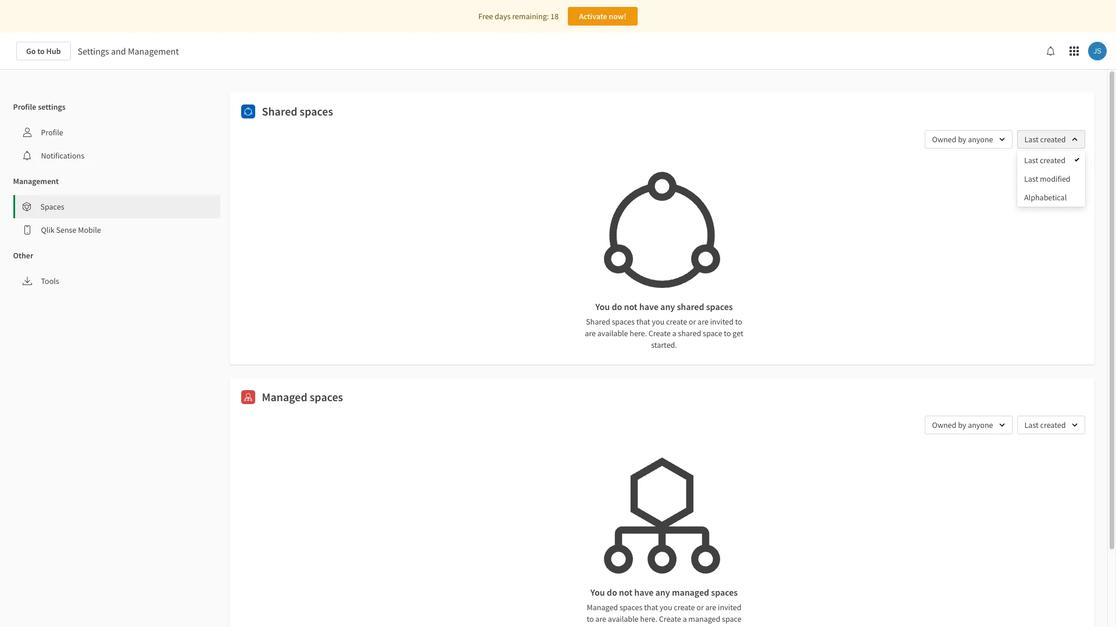 Task type: locate. For each thing, give the bounding box(es) containing it.
1 vertical spatial any
[[655, 587, 670, 599]]

1 vertical spatial get
[[649, 626, 660, 628]]

0 vertical spatial create
[[666, 317, 687, 327]]

get for shared spaces
[[733, 328, 743, 339]]

available inside you do not have any shared spaces shared spaces that you create or are invited to are available here. create a shared space to get started.
[[598, 328, 628, 339]]

profile for profile settings
[[13, 102, 36, 112]]

not
[[624, 301, 637, 313], [619, 587, 633, 599]]

created inside field
[[1040, 134, 1066, 145]]

managed spaces
[[262, 390, 343, 405]]

1 vertical spatial last
[[1024, 155, 1038, 166]]

do for managed spaces
[[607, 587, 617, 599]]

spaces
[[40, 202, 64, 212]]

last down last created element
[[1024, 174, 1038, 184]]

last created
[[1025, 134, 1066, 145], [1024, 155, 1066, 166]]

1 vertical spatial profile
[[41, 127, 63, 138]]

0 vertical spatial here.
[[630, 328, 647, 339]]

0 vertical spatial a
[[672, 328, 676, 339]]

1 vertical spatial not
[[619, 587, 633, 599]]

1 vertical spatial started.
[[662, 626, 688, 628]]

0 vertical spatial create
[[649, 328, 671, 339]]

do inside you do not have any managed spaces managed spaces that you create or are invited to are available here. create a managed space to get started.
[[607, 587, 617, 599]]

activate now!
[[579, 11, 627, 22]]

last created up last created element
[[1025, 134, 1066, 145]]

profile for profile
[[41, 127, 63, 138]]

or inside you do not have any managed spaces managed spaces that you create or are invited to are available here. create a managed space to get started.
[[697, 603, 704, 613]]

days
[[495, 11, 511, 22]]

get for managed spaces
[[649, 626, 660, 628]]

to
[[37, 46, 45, 56], [735, 317, 742, 327], [724, 328, 731, 339], [587, 614, 594, 625], [641, 626, 648, 628]]

available for shared spaces
[[598, 328, 628, 339]]

available
[[598, 328, 628, 339], [608, 614, 639, 625]]

get inside you do not have any shared spaces shared spaces that you create or are invited to are available here. create a shared space to get started.
[[733, 328, 743, 339]]

created inside list box
[[1040, 155, 1066, 166]]

management right and
[[128, 45, 179, 57]]

created for last created field
[[1040, 134, 1066, 145]]

here. inside you do not have any managed spaces managed spaces that you create or are invited to are available here. create a managed space to get started.
[[640, 614, 658, 625]]

or inside you do not have any shared spaces shared spaces that you create or are invited to are available here. create a shared space to get started.
[[689, 317, 696, 327]]

here.
[[630, 328, 647, 339], [640, 614, 658, 625]]

0 vertical spatial or
[[689, 317, 696, 327]]

0 vertical spatial do
[[612, 301, 622, 313]]

3 last from the top
[[1024, 174, 1038, 184]]

space inside you do not have any shared spaces shared spaces that you create or are invited to are available here. create a shared space to get started.
[[703, 328, 722, 339]]

last inside field
[[1025, 134, 1039, 145]]

free
[[478, 11, 493, 22]]

get
[[733, 328, 743, 339], [649, 626, 660, 628]]

any for managed spaces
[[655, 587, 670, 599]]

0 vertical spatial last created
[[1025, 134, 1066, 145]]

last created up last modified
[[1024, 155, 1066, 166]]

qlik sense mobile link
[[13, 219, 220, 242]]

last up last created element
[[1025, 134, 1039, 145]]

1 vertical spatial create
[[659, 614, 681, 625]]

1 last from the top
[[1025, 134, 1039, 145]]

Last created field
[[1017, 130, 1085, 149]]

profile
[[13, 102, 36, 112], [41, 127, 63, 138]]

shared
[[677, 301, 704, 313], [678, 328, 701, 339]]

1 horizontal spatial or
[[697, 603, 704, 613]]

1 horizontal spatial shared
[[586, 317, 610, 327]]

settings and management
[[78, 45, 179, 57]]

invited inside you do not have any managed spaces managed spaces that you create or are invited to are available here. create a managed space to get started.
[[718, 603, 741, 613]]

do inside you do not have any shared spaces shared spaces that you create or are invited to are available here. create a shared space to get started.
[[612, 301, 622, 313]]

or for shared spaces
[[689, 317, 696, 327]]

created up last created element
[[1040, 134, 1066, 145]]

1 vertical spatial space
[[722, 614, 742, 625]]

space inside you do not have any managed spaces managed spaces that you create or are invited to are available here. create a managed space to get started.
[[722, 614, 742, 625]]

0 vertical spatial created
[[1040, 134, 1066, 145]]

shared spaces
[[262, 104, 333, 119]]

any
[[660, 301, 675, 313], [655, 587, 670, 599]]

not inside you do not have any shared spaces shared spaces that you create or are invited to are available here. create a shared space to get started.
[[624, 301, 637, 313]]

you
[[595, 301, 610, 313], [590, 587, 605, 599]]

have inside you do not have any managed spaces managed spaces that you create or are invited to are available here. create a managed space to get started.
[[634, 587, 654, 599]]

created up modified
[[1040, 155, 1066, 166]]

notifications link
[[13, 144, 220, 167]]

you inside you do not have any managed spaces managed spaces that you create or are invited to are available here. create a managed space to get started.
[[590, 587, 605, 599]]

get inside you do not have any managed spaces managed spaces that you create or are invited to are available here. create a managed space to get started.
[[649, 626, 660, 628]]

last up last modified
[[1024, 155, 1038, 166]]

not inside you do not have any managed spaces managed spaces that you create or are invited to are available here. create a managed space to get started.
[[619, 587, 633, 599]]

1 vertical spatial created
[[1040, 155, 1066, 166]]

1 vertical spatial here.
[[640, 614, 658, 625]]

available for managed spaces
[[608, 614, 639, 625]]

here. inside you do not have any shared spaces shared spaces that you create or are invited to are available here. create a shared space to get started.
[[630, 328, 647, 339]]

or
[[689, 317, 696, 327], [697, 603, 704, 613]]

1 vertical spatial create
[[674, 603, 695, 613]]

create for managed spaces
[[659, 614, 681, 625]]

management up spaces
[[13, 176, 59, 187]]

1 vertical spatial last created
[[1024, 155, 1066, 166]]

space
[[703, 328, 722, 339], [722, 614, 742, 625]]

managed
[[672, 587, 709, 599], [688, 614, 720, 625]]

and
[[111, 45, 126, 57]]

you inside you do not have any shared spaces shared spaces that you create or are invited to are available here. create a shared space to get started.
[[652, 317, 665, 327]]

0 vertical spatial any
[[660, 301, 675, 313]]

0 vertical spatial profile
[[13, 102, 36, 112]]

notifications
[[41, 151, 84, 161]]

1 horizontal spatial get
[[733, 328, 743, 339]]

any inside you do not have any shared spaces shared spaces that you create or are invited to are available here. create a shared space to get started.
[[660, 301, 675, 313]]

you for managed spaces
[[660, 603, 672, 613]]

1 horizontal spatial management
[[128, 45, 179, 57]]

last
[[1025, 134, 1039, 145], [1024, 155, 1038, 166], [1024, 174, 1038, 184]]

0 vertical spatial you
[[652, 317, 665, 327]]

modified
[[1040, 174, 1071, 184]]

created
[[1040, 134, 1066, 145], [1040, 155, 1066, 166]]

that inside you do not have any managed spaces managed spaces that you create or are invited to are available here. create a managed space to get started.
[[644, 603, 658, 613]]

not for managed spaces
[[619, 587, 633, 599]]

2 last from the top
[[1024, 155, 1038, 166]]

0 vertical spatial shared
[[262, 104, 297, 119]]

0 horizontal spatial managed
[[262, 390, 307, 405]]

0 horizontal spatial get
[[649, 626, 660, 628]]

invited inside you do not have any shared spaces shared spaces that you create or are invited to are available here. create a shared space to get started.
[[710, 317, 734, 327]]

0 horizontal spatial management
[[13, 176, 59, 187]]

1 vertical spatial management
[[13, 176, 59, 187]]

started. inside you do not have any managed spaces managed spaces that you create or are invited to are available here. create a managed space to get started.
[[662, 626, 688, 628]]

you do not have any managed spaces managed spaces that you create or are invited to are available here. create a managed space to get started.
[[587, 587, 742, 628]]

create
[[649, 328, 671, 339], [659, 614, 681, 625]]

or for managed spaces
[[697, 603, 704, 613]]

0 vertical spatial not
[[624, 301, 637, 313]]

0 vertical spatial space
[[703, 328, 722, 339]]

1 vertical spatial you
[[590, 587, 605, 599]]

profile up notifications
[[41, 127, 63, 138]]

0 vertical spatial shared
[[677, 301, 704, 313]]

0 vertical spatial you
[[595, 301, 610, 313]]

1 vertical spatial managed
[[587, 603, 618, 613]]

settings
[[78, 45, 109, 57]]

1 horizontal spatial managed
[[587, 603, 618, 613]]

0 vertical spatial invited
[[710, 317, 734, 327]]

go
[[26, 46, 36, 56]]

0 vertical spatial managed
[[262, 390, 307, 405]]

1 last created from the top
[[1025, 134, 1066, 145]]

a inside you do not have any managed spaces managed spaces that you create or are invited to are available here. create a managed space to get started.
[[683, 614, 687, 625]]

0 vertical spatial that
[[636, 317, 650, 327]]

2 vertical spatial last
[[1024, 174, 1038, 184]]

1 horizontal spatial a
[[683, 614, 687, 625]]

1 vertical spatial you
[[660, 603, 672, 613]]

create inside you do not have any managed spaces managed spaces that you create or are invited to are available here. create a managed space to get started.
[[659, 614, 681, 625]]

available inside you do not have any managed spaces managed spaces that you create or are invited to are available here. create a managed space to get started.
[[608, 614, 639, 625]]

1 vertical spatial available
[[608, 614, 639, 625]]

management
[[128, 45, 179, 57], [13, 176, 59, 187]]

1 vertical spatial have
[[634, 587, 654, 599]]

any for shared spaces
[[660, 301, 675, 313]]

managed
[[262, 390, 307, 405], [587, 603, 618, 613]]

any inside you do not have any managed spaces managed spaces that you create or are invited to are available here. create a managed space to get started.
[[655, 587, 670, 599]]

profile link
[[13, 121, 220, 144]]

0 horizontal spatial a
[[672, 328, 676, 339]]

a
[[672, 328, 676, 339], [683, 614, 687, 625]]

1 vertical spatial or
[[697, 603, 704, 613]]

alphabetical
[[1024, 192, 1067, 203]]

have inside you do not have any shared spaces shared spaces that you create or are invited to are available here. create a shared space to get started.
[[639, 301, 659, 313]]

you inside you do not have any shared spaces shared spaces that you create or are invited to are available here. create a shared space to get started.
[[595, 301, 610, 313]]

managed inside you do not have any managed spaces managed spaces that you create or are invited to are available here. create a managed space to get started.
[[587, 603, 618, 613]]

1 vertical spatial do
[[607, 587, 617, 599]]

started.
[[651, 340, 677, 351], [662, 626, 688, 628]]

create
[[666, 317, 687, 327], [674, 603, 695, 613]]

0 horizontal spatial profile
[[13, 102, 36, 112]]

are
[[698, 317, 709, 327], [585, 328, 596, 339], [705, 603, 716, 613], [595, 614, 606, 625]]

have for shared spaces
[[639, 301, 659, 313]]

go to hub link
[[16, 42, 71, 60]]

1 vertical spatial a
[[683, 614, 687, 625]]

spaces link
[[15, 195, 220, 219]]

0 vertical spatial available
[[598, 328, 628, 339]]

go to hub
[[26, 46, 61, 56]]

last for last created element
[[1024, 155, 1038, 166]]

space for managed spaces
[[722, 614, 742, 625]]

0 vertical spatial get
[[733, 328, 743, 339]]

shared
[[262, 104, 297, 119], [586, 317, 610, 327]]

create inside you do not have any managed spaces managed spaces that you create or are invited to are available here. create a managed space to get started.
[[674, 603, 695, 613]]

have
[[639, 301, 659, 313], [634, 587, 654, 599]]

do
[[612, 301, 622, 313], [607, 587, 617, 599]]

last created inside field
[[1025, 134, 1066, 145]]

that inside you do not have any shared spaces shared spaces that you create or are invited to are available here. create a shared space to get started.
[[636, 317, 650, 327]]

1 vertical spatial invited
[[718, 603, 741, 613]]

1 vertical spatial that
[[644, 603, 658, 613]]

0 horizontal spatial shared
[[262, 104, 297, 119]]

create inside you do not have any shared spaces shared spaces that you create or are invited to are available here. create a shared space to get started.
[[649, 328, 671, 339]]

started. inside you do not have any shared spaces shared spaces that you create or are invited to are available here. create a shared space to get started.
[[651, 340, 677, 351]]

0 vertical spatial last
[[1025, 134, 1039, 145]]

profile left settings
[[13, 102, 36, 112]]

list box
[[1017, 151, 1085, 207]]

invited
[[710, 317, 734, 327], [718, 603, 741, 613]]

create for shared spaces
[[649, 328, 671, 339]]

hub
[[46, 46, 61, 56]]

0 vertical spatial have
[[639, 301, 659, 313]]

you inside you do not have any managed spaces managed spaces that you create or are invited to are available here. create a managed space to get started.
[[660, 603, 672, 613]]

a inside you do not have any shared spaces shared spaces that you create or are invited to are available here. create a shared space to get started.
[[672, 328, 676, 339]]

0 horizontal spatial or
[[689, 317, 696, 327]]

have for managed spaces
[[634, 587, 654, 599]]

spaces
[[300, 104, 333, 119], [706, 301, 733, 313], [612, 317, 635, 327], [310, 390, 343, 405], [711, 587, 738, 599], [620, 603, 643, 613]]

you for managed spaces
[[590, 587, 605, 599]]

you
[[652, 317, 665, 327], [660, 603, 672, 613]]

1 horizontal spatial profile
[[41, 127, 63, 138]]

0 vertical spatial started.
[[651, 340, 677, 351]]

tools link
[[13, 270, 220, 293]]

that
[[636, 317, 650, 327], [644, 603, 658, 613]]

create inside you do not have any shared spaces shared spaces that you create or are invited to are available here. create a shared space to get started.
[[666, 317, 687, 327]]

1 vertical spatial shared
[[586, 317, 610, 327]]

alphabetical element
[[1024, 192, 1067, 203]]



Task type: describe. For each thing, give the bounding box(es) containing it.
you for shared spaces
[[652, 317, 665, 327]]

tools
[[41, 276, 59, 287]]

not for shared spaces
[[624, 301, 637, 313]]

here. for shared spaces
[[630, 328, 647, 339]]

18
[[551, 11, 559, 22]]

here. for managed spaces
[[640, 614, 658, 625]]

last modified
[[1024, 174, 1071, 184]]

other
[[13, 251, 33, 261]]

qlik sense mobile
[[41, 225, 101, 235]]

activate now! link
[[568, 7, 638, 26]]

list box containing last created
[[1017, 151, 1085, 207]]

last for last modified element
[[1024, 174, 1038, 184]]

that for managed spaces
[[644, 603, 658, 613]]

that for shared spaces
[[636, 317, 650, 327]]

profile settings
[[13, 102, 66, 112]]

started. for managed spaces
[[662, 626, 688, 628]]

activate
[[579, 11, 607, 22]]

0 vertical spatial managed
[[672, 587, 709, 599]]

space for shared spaces
[[703, 328, 722, 339]]

last modified element
[[1024, 174, 1071, 184]]

remaining:
[[512, 11, 549, 22]]

you for shared spaces
[[595, 301, 610, 313]]

free days remaining: 18
[[478, 11, 559, 22]]

settings
[[38, 102, 66, 112]]

2 last created from the top
[[1024, 155, 1066, 166]]

create for managed spaces
[[674, 603, 695, 613]]

created for list box containing last created
[[1040, 155, 1066, 166]]

last created element
[[1024, 155, 1066, 166]]

invited for managed spaces
[[718, 603, 741, 613]]

qlik
[[41, 225, 55, 235]]

0 vertical spatial management
[[128, 45, 179, 57]]

now!
[[609, 11, 627, 22]]

create for shared spaces
[[666, 317, 687, 327]]

shared inside you do not have any shared spaces shared spaces that you create or are invited to are available here. create a shared space to get started.
[[586, 317, 610, 327]]

you do not have any shared spaces shared spaces that you create or are invited to are available here. create a shared space to get started.
[[585, 301, 743, 351]]

1 vertical spatial managed
[[688, 614, 720, 625]]

sense
[[56, 225, 76, 235]]

invited for shared spaces
[[710, 317, 734, 327]]

a for managed spaces
[[683, 614, 687, 625]]

do for shared spaces
[[612, 301, 622, 313]]

a for shared spaces
[[672, 328, 676, 339]]

started. for shared spaces
[[651, 340, 677, 351]]

mobile
[[78, 225, 101, 235]]

1 vertical spatial shared
[[678, 328, 701, 339]]



Task type: vqa. For each thing, say whether or not it's contained in the screenshot.
Profile link
yes



